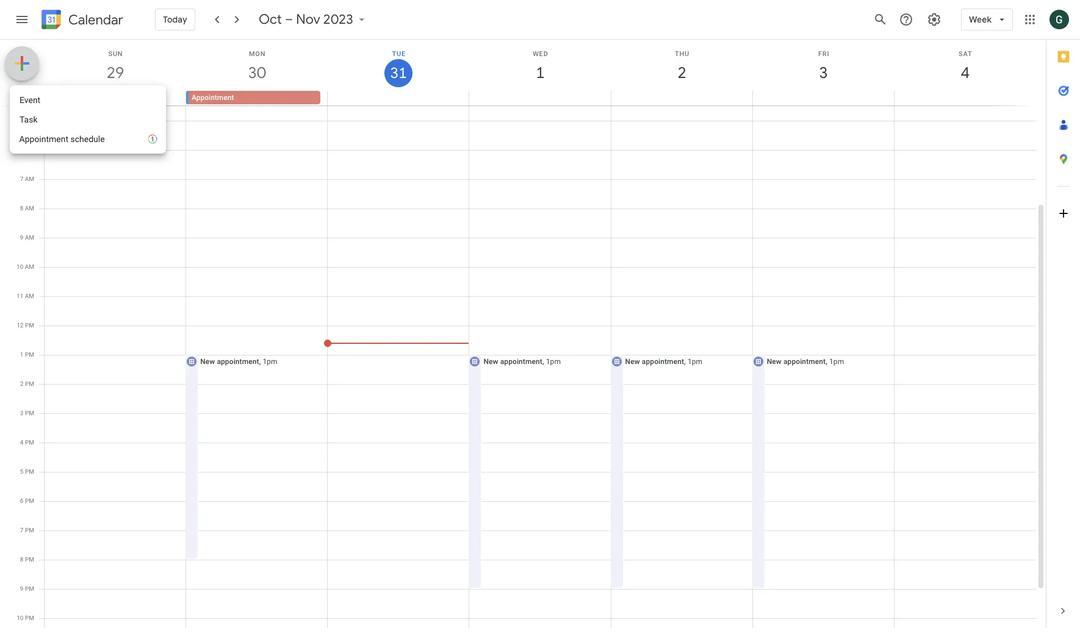 Task type: describe. For each thing, give the bounding box(es) containing it.
8 for 8 pm
[[20, 557, 23, 563]]

2 new appointment , 1pm from the left
[[484, 358, 561, 366]]

8 am
[[20, 205, 34, 212]]

30 link
[[243, 59, 271, 87]]

today button
[[155, 5, 195, 34]]

9 am
[[20, 234, 34, 241]]

wed 1
[[533, 50, 549, 83]]

task
[[20, 115, 38, 125]]

3 cell from the left
[[469, 91, 611, 106]]

am for 5 am
[[25, 117, 34, 124]]

pm for 2 pm
[[25, 381, 34, 388]]

10 pm
[[17, 615, 34, 622]]

fri
[[819, 50, 830, 58]]

4 inside sat 4
[[961, 63, 969, 83]]

11
[[17, 293, 23, 300]]

am for 8 am
[[25, 205, 34, 212]]

4 1pm from the left
[[830, 358, 845, 366]]

pm for 8 pm
[[25, 557, 34, 563]]

mon 30
[[248, 50, 266, 83]]

2 new from the left
[[484, 358, 499, 366]]

2 inside 'thu 2'
[[677, 63, 686, 83]]

today
[[163, 14, 187, 25]]

mon
[[249, 50, 266, 58]]

sun 29
[[106, 50, 123, 83]]

gmt-
[[13, 93, 27, 100]]

sat 4
[[959, 50, 973, 83]]

5 for 5 am
[[20, 117, 23, 124]]

appointment button
[[189, 91, 321, 104]]

1 vertical spatial 4
[[20, 440, 23, 446]]

12
[[17, 322, 23, 329]]

7 for 7 am
[[20, 176, 23, 183]]

10 am
[[17, 264, 34, 270]]

7 pm
[[20, 527, 34, 534]]

12 pm
[[17, 322, 34, 329]]

1 inside wed 1
[[535, 63, 544, 83]]

calendar element
[[39, 7, 123, 34]]

1 new from the left
[[200, 358, 215, 366]]

thu
[[675, 50, 690, 58]]

29
[[106, 63, 123, 83]]

7 am
[[20, 176, 34, 183]]

3 inside fri 3
[[819, 63, 828, 83]]

3 new appointment , 1pm from the left
[[625, 358, 703, 366]]

oct – nov 2023 button
[[254, 11, 373, 28]]

pm for 4 pm
[[25, 440, 34, 446]]

tue 31
[[390, 50, 406, 83]]

30
[[248, 63, 265, 83]]

6 pm
[[20, 498, 34, 505]]

1 appointment from the left
[[217, 358, 259, 366]]

appointment for appointment
[[192, 93, 234, 102]]

pm for 1 pm
[[25, 352, 34, 358]]

event
[[20, 95, 40, 105]]

3 , from the left
[[684, 358, 686, 366]]

gmt-04
[[13, 93, 34, 100]]

2023
[[323, 11, 353, 28]]

am for 7 am
[[25, 176, 34, 183]]

1 pm
[[20, 352, 34, 358]]

1 , from the left
[[259, 358, 261, 366]]

6 cell from the left
[[894, 91, 1036, 106]]

am for 10 am
[[25, 264, 34, 270]]

4 new from the left
[[767, 358, 782, 366]]

5 am
[[20, 117, 34, 124]]

3 1pm from the left
[[688, 358, 703, 366]]

thu 2
[[675, 50, 690, 83]]

10 for 10 pm
[[17, 615, 23, 622]]

4 new appointment , 1pm from the left
[[767, 358, 845, 366]]

2 pm
[[20, 381, 34, 388]]

sat
[[959, 50, 973, 58]]

calendar heading
[[66, 11, 123, 28]]

calendar
[[68, 11, 123, 28]]

4 cell from the left
[[611, 91, 753, 106]]

appointment schedule
[[20, 134, 105, 144]]

4 link
[[952, 59, 980, 87]]

2 link
[[668, 59, 696, 87]]

appointment row
[[39, 91, 1046, 106]]

3 link
[[810, 59, 838, 87]]

appointment for appointment schedule
[[20, 134, 69, 144]]

pm for 6 pm
[[25, 498, 34, 505]]

9 for 9 am
[[20, 234, 23, 241]]

29 link
[[101, 59, 129, 87]]

2 appointment from the left
[[500, 358, 543, 366]]



Task type: vqa. For each thing, say whether or not it's contained in the screenshot.
1st tree
no



Task type: locate. For each thing, give the bounding box(es) containing it.
am for 9 am
[[25, 234, 34, 241]]

pm down 3 pm on the bottom left
[[25, 440, 34, 446]]

5 pm
[[20, 469, 34, 476]]

7 for 7 pm
[[20, 527, 23, 534]]

4 am from the top
[[25, 234, 34, 241]]

1 vertical spatial 3
[[20, 410, 23, 417]]

3 up 4 pm
[[20, 410, 23, 417]]

am up 8 am
[[25, 176, 34, 183]]

1 vertical spatial 7
[[20, 527, 23, 534]]

0 vertical spatial 8
[[20, 205, 23, 212]]

1 8 from the top
[[20, 205, 23, 212]]

04
[[27, 93, 34, 100]]

5 for 5 pm
[[20, 469, 23, 476]]

1 down 12
[[20, 352, 23, 358]]

1 cell from the left
[[45, 91, 186, 106]]

10 pm from the top
[[25, 586, 34, 593]]

3 down "fri"
[[819, 63, 828, 83]]

pm up 3 pm on the bottom left
[[25, 381, 34, 388]]

1 am from the top
[[25, 117, 34, 124]]

4
[[961, 63, 969, 83], [20, 440, 23, 446]]

1 7 from the top
[[20, 176, 23, 183]]

0 vertical spatial 2
[[677, 63, 686, 83]]

1 horizontal spatial 2
[[677, 63, 686, 83]]

1 vertical spatial 1
[[20, 352, 23, 358]]

pm up 4 pm
[[25, 410, 34, 417]]

nov
[[296, 11, 320, 28]]

5 up 6
[[20, 469, 23, 476]]

4 appointment from the left
[[784, 358, 826, 366]]

5 cell from the left
[[753, 91, 894, 106]]

appointment
[[192, 93, 234, 102], [20, 134, 69, 144]]

5 pm from the top
[[25, 440, 34, 446]]

0 horizontal spatial 1
[[20, 352, 23, 358]]

pm down 9 pm
[[25, 615, 34, 622]]

cell down 2 link
[[611, 91, 753, 106]]

cell down the '31' link on the left top of the page
[[328, 91, 469, 106]]

1 horizontal spatial appointment
[[192, 93, 234, 102]]

8 pm from the top
[[25, 527, 34, 534]]

1 1pm from the left
[[263, 358, 278, 366]]

11 am
[[17, 293, 34, 300]]

main drawer image
[[15, 12, 29, 27]]

2 , from the left
[[543, 358, 544, 366]]

1pm
[[263, 358, 278, 366], [546, 358, 561, 366], [688, 358, 703, 366], [830, 358, 845, 366]]

tab list
[[1047, 40, 1081, 595]]

9 up 10 am
[[20, 234, 23, 241]]

cell down "29" link
[[45, 91, 186, 106]]

1 vertical spatial 10
[[17, 615, 23, 622]]

am
[[25, 117, 34, 124], [25, 176, 34, 183], [25, 205, 34, 212], [25, 234, 34, 241], [25, 264, 34, 270], [25, 293, 34, 300]]

8 for 8 am
[[20, 205, 23, 212]]

3 pm from the top
[[25, 381, 34, 388]]

0 vertical spatial 1
[[535, 63, 544, 83]]

7 pm from the top
[[25, 498, 34, 505]]

10 down 9 pm
[[17, 615, 23, 622]]

7 down 6
[[20, 527, 23, 534]]

8 pm
[[20, 557, 34, 563]]

9 pm from the top
[[25, 557, 34, 563]]

6 am from the top
[[25, 293, 34, 300]]

0 vertical spatial 3
[[819, 63, 828, 83]]

7 up 8 am
[[20, 176, 23, 183]]

0 vertical spatial 7
[[20, 176, 23, 183]]

2 1pm from the left
[[546, 358, 561, 366]]

3 appointment from the left
[[642, 358, 684, 366]]

pm for 10 pm
[[25, 615, 34, 622]]

1 horizontal spatial 4
[[961, 63, 969, 83]]

pm right 12
[[25, 322, 34, 329]]

8
[[20, 205, 23, 212], [20, 557, 23, 563]]

2 10 from the top
[[17, 615, 23, 622]]

,
[[259, 358, 261, 366], [543, 358, 544, 366], [684, 358, 686, 366], [826, 358, 828, 366]]

0 vertical spatial appointment
[[192, 93, 234, 102]]

2 am from the top
[[25, 176, 34, 183]]

settings menu image
[[927, 12, 942, 27]]

4 pm
[[20, 440, 34, 446]]

5
[[20, 117, 23, 124], [20, 469, 23, 476]]

cell down 3 link
[[753, 91, 894, 106]]

8 up 9 pm
[[20, 557, 23, 563]]

0 vertical spatial 9
[[20, 234, 23, 241]]

new
[[200, 358, 215, 366], [484, 358, 499, 366], [625, 358, 640, 366], [767, 358, 782, 366]]

cell
[[45, 91, 186, 106], [328, 91, 469, 106], [469, 91, 611, 106], [611, 91, 753, 106], [753, 91, 894, 106], [894, 91, 1036, 106]]

0 horizontal spatial 4
[[20, 440, 23, 446]]

new appointment , 1pm
[[200, 358, 278, 366], [484, 358, 561, 366], [625, 358, 703, 366], [767, 358, 845, 366]]

7
[[20, 176, 23, 183], [20, 527, 23, 534]]

pm down 8 pm
[[25, 586, 34, 593]]

1
[[535, 63, 544, 83], [20, 352, 23, 358]]

am for 11 am
[[25, 293, 34, 300]]

am down 9 am
[[25, 264, 34, 270]]

0 horizontal spatial appointment
[[20, 134, 69, 144]]

2 down thu
[[677, 63, 686, 83]]

10 up 11 in the left top of the page
[[17, 264, 23, 270]]

2
[[677, 63, 686, 83], [20, 381, 23, 388]]

am down 8 am
[[25, 234, 34, 241]]

1 down the wed
[[535, 63, 544, 83]]

2 pm from the top
[[25, 352, 34, 358]]

2 5 from the top
[[20, 469, 23, 476]]

1 vertical spatial 9
[[20, 586, 23, 593]]

3
[[819, 63, 828, 83], [20, 410, 23, 417]]

3 pm
[[20, 410, 34, 417]]

0 vertical spatial 5
[[20, 117, 23, 124]]

0 horizontal spatial 2
[[20, 381, 23, 388]]

pm for 7 pm
[[25, 527, 34, 534]]

8 down 7 am
[[20, 205, 23, 212]]

11 pm from the top
[[25, 615, 34, 622]]

fri 3
[[819, 50, 830, 83]]

pm for 9 pm
[[25, 586, 34, 593]]

0 vertical spatial 4
[[961, 63, 969, 83]]

oct
[[259, 11, 282, 28]]

schedule
[[71, 134, 105, 144]]

wed
[[533, 50, 549, 58]]

9 up 10 pm
[[20, 586, 23, 593]]

1 vertical spatial 2
[[20, 381, 23, 388]]

–
[[285, 11, 293, 28]]

1 vertical spatial appointment
[[20, 134, 69, 144]]

pm
[[25, 322, 34, 329], [25, 352, 34, 358], [25, 381, 34, 388], [25, 410, 34, 417], [25, 440, 34, 446], [25, 469, 34, 476], [25, 498, 34, 505], [25, 527, 34, 534], [25, 557, 34, 563], [25, 586, 34, 593], [25, 615, 34, 622]]

pm for 5 pm
[[25, 469, 34, 476]]

2 9 from the top
[[20, 586, 23, 593]]

week button
[[962, 5, 1013, 34]]

0 horizontal spatial 3
[[20, 410, 23, 417]]

1 vertical spatial 5
[[20, 469, 23, 476]]

2 cell from the left
[[328, 91, 469, 106]]

pm up 9 pm
[[25, 557, 34, 563]]

1 new appointment , 1pm from the left
[[200, 358, 278, 366]]

oct – nov 2023
[[259, 11, 353, 28]]

5 down "event" in the top left of the page
[[20, 117, 23, 124]]

6
[[20, 498, 23, 505]]

10 for 10 am
[[17, 264, 23, 270]]

week
[[970, 14, 992, 25]]

1 10 from the top
[[17, 264, 23, 270]]

9
[[20, 234, 23, 241], [20, 586, 23, 593]]

3 new from the left
[[625, 358, 640, 366]]

cell down 1 link
[[469, 91, 611, 106]]

4 , from the left
[[826, 358, 828, 366]]

2 7 from the top
[[20, 527, 23, 534]]

1 5 from the top
[[20, 117, 23, 124]]

am right 11 in the left top of the page
[[25, 293, 34, 300]]

pm up 6 pm
[[25, 469, 34, 476]]

appointment inside button
[[192, 93, 234, 102]]

9 pm
[[20, 586, 34, 593]]

1 vertical spatial 8
[[20, 557, 23, 563]]

pm for 12 pm
[[25, 322, 34, 329]]

2 8 from the top
[[20, 557, 23, 563]]

am down 7 am
[[25, 205, 34, 212]]

tue
[[392, 50, 406, 58]]

1 link
[[527, 59, 555, 87]]

5 am from the top
[[25, 264, 34, 270]]

pm up 8 pm
[[25, 527, 34, 534]]

2 up 3 pm on the bottom left
[[20, 381, 23, 388]]

appointment
[[217, 358, 259, 366], [500, 358, 543, 366], [642, 358, 684, 366], [784, 358, 826, 366]]

4 down 3 pm on the bottom left
[[20, 440, 23, 446]]

sun
[[108, 50, 123, 58]]

1 pm from the top
[[25, 322, 34, 329]]

1 horizontal spatial 3
[[819, 63, 828, 83]]

pm up the 2 pm
[[25, 352, 34, 358]]

9 for 9 pm
[[20, 586, 23, 593]]

0 vertical spatial 10
[[17, 264, 23, 270]]

pm for 3 pm
[[25, 410, 34, 417]]

cell down 4 link
[[894, 91, 1036, 106]]

3 am from the top
[[25, 205, 34, 212]]

6 pm from the top
[[25, 469, 34, 476]]

31
[[390, 63, 406, 83]]

am down "event" in the top left of the page
[[25, 117, 34, 124]]

4 pm from the top
[[25, 410, 34, 417]]

4 down sat
[[961, 63, 969, 83]]

grid
[[0, 40, 1046, 629]]

1 9 from the top
[[20, 234, 23, 241]]

31 link
[[385, 59, 413, 87]]

pm right 6
[[25, 498, 34, 505]]

grid containing 29
[[0, 40, 1046, 629]]

1 horizontal spatial 1
[[535, 63, 544, 83]]

10
[[17, 264, 23, 270], [17, 615, 23, 622]]



